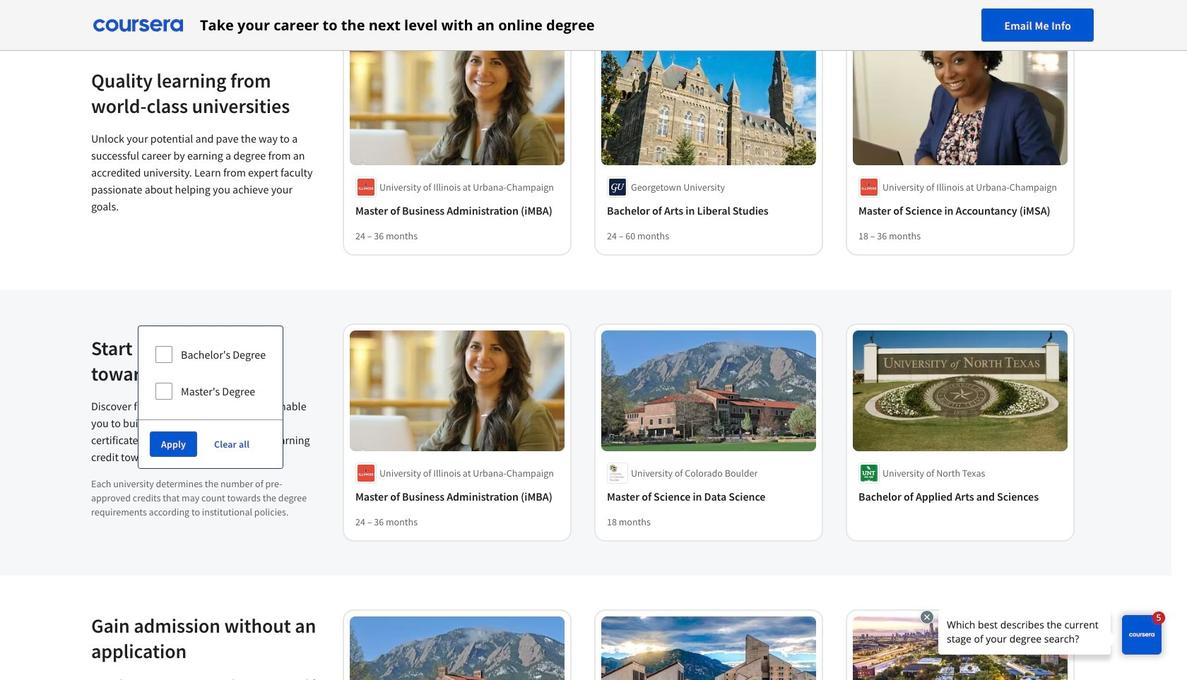 Task type: vqa. For each thing, say whether or not it's contained in the screenshot.
the left the the
no



Task type: locate. For each thing, give the bounding box(es) containing it.
options list list box
[[138, 326, 283, 420]]

coursera image
[[93, 14, 183, 36]]

actions toolbar
[[138, 420, 283, 468]]



